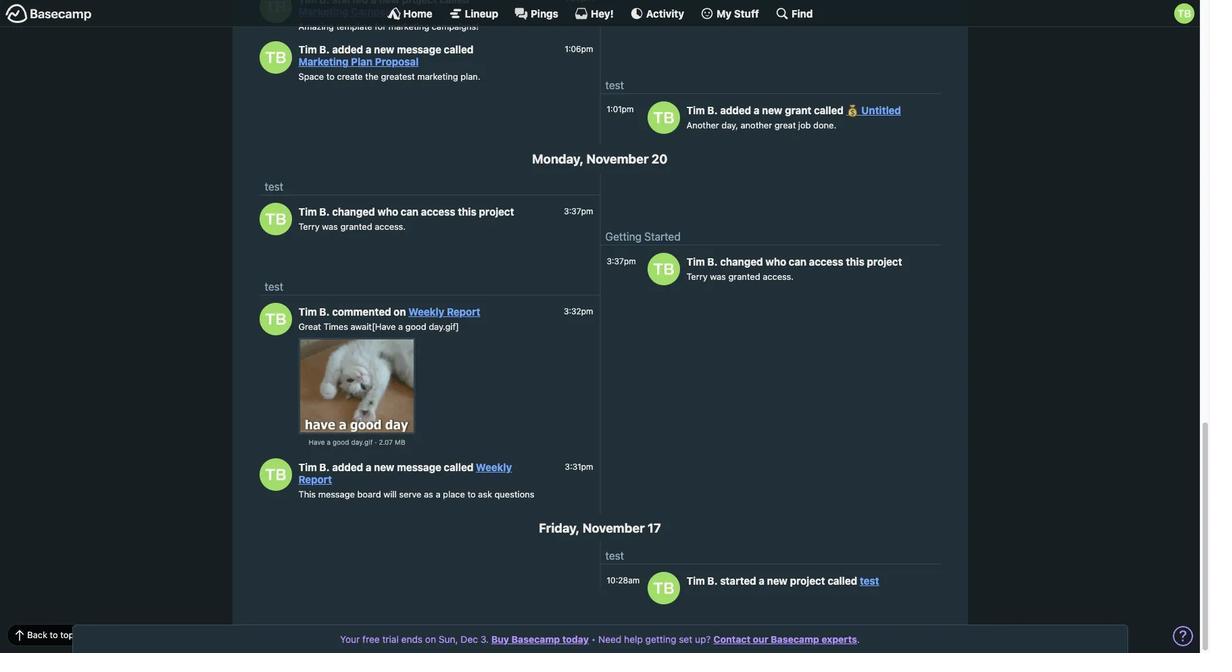 Task type: vqa. For each thing, say whether or not it's contained in the screenshot.
as
yes



Task type: describe. For each thing, give the bounding box(es) containing it.
0 vertical spatial on
[[394, 306, 406, 318]]

tim burton image for tim b. started a new project called
[[648, 572, 680, 605]]

tim b. started a new project called test
[[687, 575, 880, 587]]

your free trial ends on sun, dec  3. buy basecamp today • need help getting set up? contact our basecamp experts .
[[340, 634, 860, 645]]

have
[[309, 438, 325, 446]]

1 vertical spatial marketing
[[417, 71, 458, 82]]

another
[[687, 120, 719, 130]]

have a good day.gif 2.07 mb
[[309, 438, 406, 446]]

home
[[404, 7, 433, 19]]

marketing plan proposal link
[[299, 56, 419, 68]]

my stuff
[[717, 7, 759, 19]]

1 marketing from the top
[[299, 5, 349, 18]]

3:31pm
[[565, 462, 594, 472]]

1 vertical spatial to
[[468, 489, 476, 500]]

3:32pm
[[564, 306, 594, 316]]

1:06pm element for amazing template for marketing campaigns!
[[565, 0, 594, 4]]

tim burton image for tim b. commented on
[[259, 303, 292, 336]]

buy
[[492, 634, 509, 645]]

day.gif]
[[429, 321, 459, 332]]

tim b. changed who can access this project for getting started
[[687, 256, 903, 268]]

💰
[[847, 104, 859, 116]]

weekly report
[[299, 461, 512, 486]]

back to top
[[27, 630, 74, 641]]

message for tim b. added a new message called
[[397, 461, 442, 473]]

getting started link
[[606, 231, 681, 243]]

3:32pm element
[[564, 306, 594, 316]]

monday,
[[533, 151, 584, 166]]

to for create
[[327, 71, 335, 82]]

access. for test
[[375, 221, 406, 232]]

questions
[[495, 489, 535, 500]]

started
[[645, 231, 681, 243]]

this message board will serve as a place to ask questions
[[299, 489, 535, 500]]

campaign
[[351, 5, 401, 18]]

1 horizontal spatial good
[[406, 321, 427, 332]]

today
[[563, 634, 589, 645]]

amazing
[[299, 21, 334, 32]]

untitled
[[862, 104, 902, 116]]

hey! button
[[575, 7, 614, 20]]

test for tim b. changed who can access this project
[[265, 181, 284, 193]]

3:37pm element for getting started
[[607, 256, 636, 266]]

10:28am
[[607, 575, 640, 585]]

grant
[[785, 104, 812, 116]]

mb
[[395, 438, 406, 446]]

2 vertical spatial message
[[318, 489, 355, 500]]

hey!
[[591, 7, 614, 19]]

called for tim b. added a new message called marketing plan proposal
[[444, 44, 474, 56]]

called for tim b. added a new message called
[[444, 461, 474, 473]]

contact
[[714, 634, 751, 645]]

tim b. added a new grant called 💰 untitled
[[687, 104, 902, 116]]

great
[[775, 120, 796, 130]]

tim b. changed who can access this project for test
[[299, 206, 514, 218]]

new for tim b. added a new message called marketing plan proposal
[[374, 44, 395, 56]]

lineup
[[465, 7, 499, 19]]

activity
[[646, 7, 685, 19]]

tim b. added a new message called marketing plan proposal
[[299, 44, 474, 68]]

1 basecamp from the left
[[512, 634, 560, 645]]

0 vertical spatial weekly
[[409, 306, 445, 318]]

pings button
[[515, 7, 559, 20]]

day.gif
[[351, 438, 373, 446]]

await[have
[[351, 321, 396, 332]]

1:06pm element for space to create the greatest marketing plan.
[[565, 44, 594, 54]]

new for tim b. started a new project called test
[[767, 575, 788, 587]]

another day, another great job done.
[[687, 120, 837, 130]]

a for tim b. added a new message called
[[366, 461, 372, 473]]

plan.
[[461, 71, 481, 82]]

find button
[[776, 7, 813, 20]]

b. inside tim b. added a new message called marketing plan proposal
[[320, 44, 330, 56]]

called for tim b. started a new project called test
[[828, 575, 858, 587]]

3:37pm element for test
[[564, 206, 594, 216]]

17
[[648, 521, 661, 535]]

1:01pm
[[607, 104, 634, 115]]

terry for getting started
[[687, 271, 708, 282]]

this for getting started
[[846, 256, 865, 268]]

friday,
[[539, 521, 580, 535]]

my stuff button
[[701, 7, 759, 20]]

terry was granted access. for test
[[299, 221, 406, 232]]

experts
[[822, 634, 858, 645]]

amazing template for marketing campaigns!
[[299, 21, 479, 32]]

3:37pm for getting started
[[607, 256, 636, 266]]

great times await[have a good day.gif]
[[299, 321, 459, 332]]

who for getting started
[[766, 256, 787, 268]]

terry was granted access. for getting started
[[687, 271, 794, 282]]

project for test
[[479, 206, 514, 218]]

to for top
[[50, 630, 58, 641]]

marketing campaign
[[299, 5, 401, 18]]

weekly report link for tim b. commented on
[[409, 306, 481, 318]]

the
[[365, 71, 379, 82]]

campaigns!
[[432, 21, 479, 32]]

new for tim b. added a new message called
[[374, 461, 395, 473]]

free
[[363, 634, 380, 645]]

your
[[340, 634, 360, 645]]

test for tim b. added a new grant called
[[606, 79, 624, 91]]

3.
[[481, 634, 489, 645]]

tim burton image for tim b. added a new message called
[[259, 41, 292, 74]]

november for monday,
[[587, 151, 649, 166]]

granted for getting started
[[729, 271, 761, 282]]

tim burton image for tim b. changed who can access this project
[[259, 203, 292, 236]]

started
[[721, 575, 757, 587]]

plan
[[351, 56, 373, 68]]

a right have
[[327, 438, 331, 446]]

who for test
[[378, 206, 398, 218]]

template
[[337, 21, 372, 32]]

getting started
[[606, 231, 681, 243]]

tim burton image for tim b. added a new grant called
[[648, 102, 680, 134]]

trial
[[382, 634, 399, 645]]



Task type: locate. For each thing, give the bounding box(es) containing it.
zoom have a good day.gif image
[[300, 340, 414, 433]]

0 vertical spatial tim b. changed who can access this project
[[299, 206, 514, 218]]

weekly up day.gif]
[[409, 306, 445, 318]]

1 vertical spatial message
[[397, 461, 442, 473]]

on left sun,
[[425, 634, 436, 645]]

this for test
[[458, 206, 477, 218]]

tim burton image for tim b. changed who can access this project
[[648, 253, 680, 286]]

1 horizontal spatial can
[[789, 256, 807, 268]]

tim b. changed who can access this project
[[299, 206, 514, 218], [687, 256, 903, 268]]

0 horizontal spatial 3:37pm element
[[564, 206, 594, 216]]

1 horizontal spatial was
[[710, 271, 726, 282]]

new
[[374, 44, 395, 56], [762, 104, 783, 116], [374, 461, 395, 473], [767, 575, 788, 587]]

new inside tim b. added a new message called marketing plan proposal
[[374, 44, 395, 56]]

1 horizontal spatial to
[[327, 71, 335, 82]]

added down the have a good day.gif 2.07 mb
[[332, 461, 363, 473]]

0 vertical spatial weekly report link
[[409, 306, 481, 318]]

report up day.gif]
[[447, 306, 481, 318]]

0 vertical spatial changed
[[332, 206, 375, 218]]

0 horizontal spatial granted
[[341, 221, 372, 232]]

1 horizontal spatial weekly
[[476, 461, 512, 473]]

3 tim burton image from the top
[[259, 303, 292, 336]]

1:06pm element
[[565, 0, 594, 4], [565, 44, 594, 54]]

0 horizontal spatial access
[[421, 206, 456, 218]]

buy basecamp today link
[[492, 634, 589, 645]]

friday, november 17
[[539, 521, 661, 535]]

1:06pm element down hey! "popup button" at the top of page
[[565, 44, 594, 54]]

report up this
[[299, 473, 332, 486]]

tim b. commented on weekly report
[[299, 306, 481, 318]]

1 vertical spatial access.
[[763, 271, 794, 282]]

2 vertical spatial project
[[790, 575, 826, 587]]

0 vertical spatial tim burton image
[[259, 41, 292, 74]]

a for tim b. added a new grant called 💰 untitled
[[754, 104, 760, 116]]

added for tim b. added a new message called
[[332, 44, 363, 56]]

test link for tim b. commented on
[[265, 281, 284, 293]]

1 vertical spatial weekly
[[476, 461, 512, 473]]

1 horizontal spatial who
[[766, 256, 787, 268]]

2 vertical spatial to
[[50, 630, 58, 641]]

need
[[599, 634, 622, 645]]

a for tim b. added a new message called marketing plan proposal
[[366, 44, 372, 56]]

as
[[424, 489, 433, 500]]

1 vertical spatial can
[[789, 256, 807, 268]]

day,
[[722, 120, 739, 130]]

2 marketing from the top
[[299, 56, 349, 68]]

changed for test
[[332, 206, 375, 218]]

project
[[479, 206, 514, 218], [867, 256, 903, 268], [790, 575, 826, 587]]

message inside tim b. added a new message called marketing plan proposal
[[397, 44, 442, 56]]

1 vertical spatial 3:37pm element
[[607, 256, 636, 266]]

0 vertical spatial november
[[587, 151, 649, 166]]

access for getting started
[[809, 256, 844, 268]]

0 vertical spatial 3:37pm
[[564, 206, 594, 216]]

back
[[27, 630, 47, 641]]

0 vertical spatial terry
[[299, 221, 320, 232]]

tim burton image
[[259, 41, 292, 74], [259, 203, 292, 236], [259, 303, 292, 336]]

0 vertical spatial 1:06pm element
[[565, 0, 594, 4]]

place
[[443, 489, 465, 500]]

november left '20'
[[587, 151, 649, 166]]

marketing up amazing
[[299, 5, 349, 18]]

0 vertical spatial to
[[327, 71, 335, 82]]

space
[[299, 71, 324, 82]]

changed
[[332, 206, 375, 218], [721, 256, 763, 268]]

1 vertical spatial 3:37pm
[[607, 256, 636, 266]]

project for getting started
[[867, 256, 903, 268]]

1 horizontal spatial tim b. changed who can access this project
[[687, 256, 903, 268]]

0 horizontal spatial who
[[378, 206, 398, 218]]

3:37pm for test
[[564, 206, 594, 216]]

new down for at top
[[374, 44, 395, 56]]

2 vertical spatial tim burton image
[[259, 303, 292, 336]]

2 basecamp from the left
[[771, 634, 820, 645]]

1 horizontal spatial 3:37pm element
[[607, 256, 636, 266]]

weekly report link up serve
[[299, 461, 512, 486]]

a down tim b. commented on weekly report
[[398, 321, 403, 332]]

1 1:06pm element from the top
[[565, 0, 594, 4]]

my
[[717, 7, 732, 19]]

1:01pm element
[[607, 104, 634, 115]]

1 horizontal spatial report
[[447, 306, 481, 318]]

help
[[624, 634, 643, 645]]

20
[[652, 151, 668, 166]]

1 horizontal spatial terry
[[687, 271, 708, 282]]

space to create the greatest marketing plan.
[[299, 71, 481, 82]]

1 vertical spatial project
[[867, 256, 903, 268]]

1 vertical spatial added
[[721, 104, 752, 116]]

1:06pm element containing 1:06pm
[[565, 44, 594, 54]]

0 vertical spatial was
[[322, 221, 338, 232]]

report inside weekly report
[[299, 473, 332, 486]]

added inside tim b. added a new message called marketing plan proposal
[[332, 44, 363, 56]]

0 horizontal spatial weekly
[[409, 306, 445, 318]]

2 horizontal spatial to
[[468, 489, 476, 500]]

top
[[60, 630, 74, 641]]

message up greatest
[[397, 44, 442, 56]]

this
[[458, 206, 477, 218], [846, 256, 865, 268]]

message for tim b. added a new message called marketing plan proposal
[[397, 44, 442, 56]]

a right started on the right bottom of the page
[[759, 575, 765, 587]]

1 horizontal spatial basecamp
[[771, 634, 820, 645]]

message up this message board will serve as a place to ask questions
[[397, 461, 442, 473]]

1:06pm
[[565, 44, 594, 54]]

1:06pm element up hey! "popup button" at the top of page
[[565, 0, 594, 4]]

0 vertical spatial who
[[378, 206, 398, 218]]

0 horizontal spatial changed
[[332, 206, 375, 218]]

0 vertical spatial access
[[421, 206, 456, 218]]

new right started on the right bottom of the page
[[767, 575, 788, 587]]

0 horizontal spatial on
[[394, 306, 406, 318]]

0 horizontal spatial was
[[322, 221, 338, 232]]

was
[[322, 221, 338, 232], [710, 271, 726, 282]]

new down 2.07
[[374, 461, 395, 473]]

added up day,
[[721, 104, 752, 116]]

1 vertical spatial marketing
[[299, 56, 349, 68]]

1 horizontal spatial terry was granted access.
[[687, 271, 794, 282]]

serve
[[399, 489, 422, 500]]

1 vertical spatial 1:06pm element
[[565, 44, 594, 54]]

a inside tim b. added a new message called marketing plan proposal
[[366, 44, 372, 56]]

this
[[299, 489, 316, 500]]

access for test
[[421, 206, 456, 218]]

access
[[421, 206, 456, 218], [809, 256, 844, 268]]

0 vertical spatial report
[[447, 306, 481, 318]]

new for tim b. added a new grant called 💰 untitled
[[762, 104, 783, 116]]

1 horizontal spatial this
[[846, 256, 865, 268]]

2 horizontal spatial project
[[867, 256, 903, 268]]

proposal
[[375, 56, 419, 68]]

create
[[337, 71, 363, 82]]

1 horizontal spatial on
[[425, 634, 436, 645]]

marketing
[[389, 21, 430, 32], [417, 71, 458, 82]]

new up another day, another great job done.
[[762, 104, 783, 116]]

2.07
[[379, 438, 393, 446]]

job
[[799, 120, 811, 130]]

0 vertical spatial added
[[332, 44, 363, 56]]

marketing down the 'home' link on the left top
[[389, 21, 430, 32]]

board
[[357, 489, 381, 500]]

0 vertical spatial project
[[479, 206, 514, 218]]

tim burton image for tim b. added a new message called
[[259, 459, 292, 491]]

0 vertical spatial marketing
[[389, 21, 430, 32]]

main element
[[0, 0, 1201, 27]]

3:37pm
[[564, 206, 594, 216], [607, 256, 636, 266]]

2 tim burton image from the top
[[259, 203, 292, 236]]

weekly report link up day.gif]
[[409, 306, 481, 318]]

find
[[792, 7, 813, 19]]

b.
[[320, 44, 330, 56], [708, 104, 718, 116], [320, 206, 330, 218], [708, 256, 718, 268], [320, 306, 330, 318], [320, 461, 330, 473], [708, 575, 718, 587]]

added
[[332, 44, 363, 56], [721, 104, 752, 116], [332, 461, 363, 473]]

1 vertical spatial access
[[809, 256, 844, 268]]

done.
[[814, 120, 837, 130]]

3:37pm down getting
[[607, 256, 636, 266]]

a right as
[[436, 489, 441, 500]]

test link for tim b. changed who can access this project
[[265, 181, 284, 193]]

0 vertical spatial message
[[397, 44, 442, 56]]

basecamp right buy
[[512, 634, 560, 645]]

weekly up ask
[[476, 461, 512, 473]]

ends
[[402, 634, 423, 645]]

1 vertical spatial granted
[[729, 271, 761, 282]]

a up another
[[754, 104, 760, 116]]

💰 untitled link
[[847, 104, 902, 116]]

1 horizontal spatial access.
[[763, 271, 794, 282]]

back to top button
[[7, 625, 83, 647]]

for
[[375, 21, 386, 32]]

a
[[366, 44, 372, 56], [754, 104, 760, 116], [398, 321, 403, 332], [327, 438, 331, 446], [366, 461, 372, 473], [436, 489, 441, 500], [759, 575, 765, 587]]

on
[[394, 306, 406, 318], [425, 634, 436, 645]]

0 horizontal spatial good
[[333, 438, 349, 446]]

our
[[753, 634, 769, 645]]

getting
[[606, 231, 642, 243]]

tim
[[299, 44, 317, 56], [687, 104, 705, 116], [299, 206, 317, 218], [687, 256, 705, 268], [299, 306, 317, 318], [299, 461, 317, 473], [687, 575, 705, 587]]

access. for getting started
[[763, 271, 794, 282]]

weekly inside weekly report
[[476, 461, 512, 473]]

switch accounts image
[[5, 3, 92, 24]]

activity link
[[630, 7, 685, 20]]

marketing up space
[[299, 56, 349, 68]]

1 vertical spatial weekly report link
[[299, 461, 512, 486]]

test link for tim b. added a new grant called
[[606, 79, 624, 91]]

0 horizontal spatial basecamp
[[512, 634, 560, 645]]

1 vertical spatial changed
[[721, 256, 763, 268]]

•
[[592, 634, 596, 645]]

weekly report link for tim b. added a new message called
[[299, 461, 512, 486]]

message right this
[[318, 489, 355, 500]]

great
[[299, 321, 321, 332]]

0 horizontal spatial 3:37pm
[[564, 206, 594, 216]]

getting
[[646, 634, 677, 645]]

1 vertical spatial terry was granted access.
[[687, 271, 794, 282]]

0 vertical spatial good
[[406, 321, 427, 332]]

tim inside tim b. added a new message called marketing plan proposal
[[299, 44, 317, 56]]

sun,
[[439, 634, 458, 645]]

called
[[444, 44, 474, 56], [814, 104, 844, 116], [444, 461, 474, 473], [828, 575, 858, 587]]

on up great times await[have a good day.gif]
[[394, 306, 406, 318]]

0 vertical spatial access.
[[375, 221, 406, 232]]

1 horizontal spatial access
[[809, 256, 844, 268]]

tim burton image
[[259, 0, 292, 23], [1175, 3, 1195, 24], [648, 102, 680, 134], [648, 253, 680, 286], [259, 459, 292, 491], [648, 572, 680, 605]]

0 horizontal spatial can
[[401, 206, 419, 218]]

10:28am element
[[607, 575, 640, 585]]

pings
[[531, 7, 559, 19]]

1 vertical spatial this
[[846, 256, 865, 268]]

0 vertical spatial can
[[401, 206, 419, 218]]

times
[[324, 321, 348, 332]]

0 horizontal spatial to
[[50, 630, 58, 641]]

0 horizontal spatial report
[[299, 473, 332, 486]]

to left ask
[[468, 489, 476, 500]]

will
[[384, 489, 397, 500]]

lineup link
[[449, 7, 499, 20]]

added down 'template'
[[332, 44, 363, 56]]

called for tim b. added a new grant called 💰 untitled
[[814, 104, 844, 116]]

can for getting started
[[789, 256, 807, 268]]

to left "top"
[[50, 630, 58, 641]]

changed for getting started
[[721, 256, 763, 268]]

0 horizontal spatial this
[[458, 206, 477, 218]]

1 horizontal spatial 3:37pm
[[607, 256, 636, 266]]

1 vertical spatial who
[[766, 256, 787, 268]]

set
[[679, 634, 693, 645]]

was for test
[[322, 221, 338, 232]]

1 horizontal spatial project
[[790, 575, 826, 587]]

3:31pm element
[[565, 462, 594, 472]]

stuff
[[734, 7, 759, 19]]

called inside tim b. added a new message called marketing plan proposal
[[444, 44, 474, 56]]

added for tim b. added a new grant called
[[721, 104, 752, 116]]

ask
[[478, 489, 492, 500]]

1 vertical spatial november
[[583, 521, 645, 535]]

1 vertical spatial on
[[425, 634, 436, 645]]

1 horizontal spatial granted
[[729, 271, 761, 282]]

3:37pm element down "monday,"
[[564, 206, 594, 216]]

3:37pm element
[[564, 206, 594, 216], [607, 256, 636, 266]]

.
[[858, 634, 860, 645]]

0 vertical spatial marketing
[[299, 5, 349, 18]]

to right space
[[327, 71, 335, 82]]

0 vertical spatial 3:37pm element
[[564, 206, 594, 216]]

november for friday,
[[583, 521, 645, 535]]

called up experts
[[828, 575, 858, 587]]

can for test
[[401, 206, 419, 218]]

terry for test
[[299, 221, 320, 232]]

a down the day.gif
[[366, 461, 372, 473]]

good left day.gif]
[[406, 321, 427, 332]]

terry was granted access.
[[299, 221, 406, 232], [687, 271, 794, 282]]

terry
[[299, 221, 320, 232], [687, 271, 708, 282]]

a for great times await[have a good day.gif]
[[398, 321, 403, 332]]

commented
[[332, 306, 391, 318]]

granted for test
[[341, 221, 372, 232]]

called up done.
[[814, 104, 844, 116]]

0 horizontal spatial project
[[479, 206, 514, 218]]

a for tim b. started a new project called test
[[759, 575, 765, 587]]

basecamp right our
[[771, 634, 820, 645]]

weekly report link
[[409, 306, 481, 318], [299, 461, 512, 486]]

1 vertical spatial good
[[333, 438, 349, 446]]

1 vertical spatial report
[[299, 473, 332, 486]]

1 vertical spatial terry
[[687, 271, 708, 282]]

marketing left plan.
[[417, 71, 458, 82]]

test for tim b. commented on
[[265, 281, 284, 293]]

report
[[447, 306, 481, 318], [299, 473, 332, 486]]

3:37pm down "monday,"
[[564, 206, 594, 216]]

1 horizontal spatial changed
[[721, 256, 763, 268]]

called down campaigns!
[[444, 44, 474, 56]]

tim b. added a new message called
[[299, 461, 476, 473]]

marketing campaign link
[[299, 5, 401, 18]]

marketing inside tim b. added a new message called marketing plan proposal
[[299, 56, 349, 68]]

access.
[[375, 221, 406, 232], [763, 271, 794, 282]]

3:37pm element down getting
[[607, 256, 636, 266]]

2 1:06pm element from the top
[[565, 44, 594, 54]]

dec
[[461, 634, 478, 645]]

home link
[[387, 7, 433, 20]]

november
[[587, 151, 649, 166], [583, 521, 645, 535]]

0 horizontal spatial terry
[[299, 221, 320, 232]]

0 vertical spatial this
[[458, 206, 477, 218]]

1 vertical spatial tim burton image
[[259, 203, 292, 236]]

message
[[397, 44, 442, 56], [397, 461, 442, 473], [318, 489, 355, 500]]

to inside back to top button
[[50, 630, 58, 641]]

good left the day.gif
[[333, 438, 349, 446]]

contact our basecamp experts link
[[714, 634, 858, 645]]

1 vertical spatial tim b. changed who can access this project
[[687, 256, 903, 268]]

a up the
[[366, 44, 372, 56]]

november left 17
[[583, 521, 645, 535]]

0 horizontal spatial access.
[[375, 221, 406, 232]]

1 tim burton image from the top
[[259, 41, 292, 74]]

0 vertical spatial granted
[[341, 221, 372, 232]]

0 horizontal spatial terry was granted access.
[[299, 221, 406, 232]]

called up place
[[444, 461, 474, 473]]

was for getting started
[[710, 271, 726, 282]]

2 vertical spatial added
[[332, 461, 363, 473]]

0 horizontal spatial tim b. changed who can access this project
[[299, 206, 514, 218]]

0 vertical spatial terry was granted access.
[[299, 221, 406, 232]]



